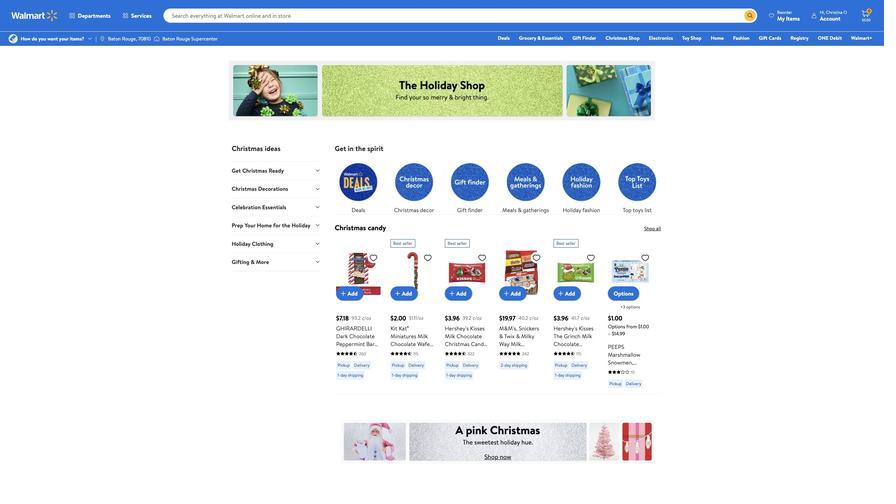 Task type: vqa. For each thing, say whether or not it's contained in the screenshot.


Task type: locate. For each thing, give the bounding box(es) containing it.
gatherings
[[523, 206, 549, 214]]

holiday inside holiday clothing dropdown button
[[232, 240, 251, 248]]

day down 9.5
[[558, 372, 565, 378]]

add button for hershey's kisses milk chocolate christmas candy, bag 10.1 oz
[[445, 287, 472, 301]]

0 horizontal spatial essentials
[[262, 203, 286, 211]]

best seller for kit kat® miniatures milk chocolate wafer christmas candy, plastic cane 1.8 oz
[[394, 240, 413, 246]]

& left twix
[[499, 332, 503, 340]]

2 best from the left
[[448, 240, 456, 246]]

1 horizontal spatial $1.00
[[638, 323, 649, 330]]

add to cart image
[[339, 289, 348, 298], [448, 289, 456, 298], [502, 289, 511, 298]]

add up $2.00
[[402, 290, 412, 297]]

2 vertical spatial the
[[463, 438, 473, 447]]

$3.96 inside $3.96 41.7 ¢/oz hershey's kisses the grinch milk chocolate christmas candy, bag 9.5 oz
[[554, 314, 569, 323]]

christmas decor
[[394, 206, 435, 214]]

add to cart image for $2.00
[[394, 289, 402, 298]]

115 for $3.96
[[577, 351, 582, 357]]

options left from on the right of the page
[[608, 323, 626, 330]]

chocolate inside $2.00 $1.11/oz kit kat® miniatures milk chocolate wafer christmas candy, plastic cane 1.8 oz
[[391, 340, 416, 348]]

1 1-day shipping from the left
[[338, 372, 363, 378]]

2 horizontal spatial best seller
[[557, 240, 576, 246]]

¢/oz right "40.2"
[[530, 315, 539, 322]]

5 add button from the left
[[554, 287, 581, 301]]

2 $3.96 from the left
[[554, 314, 569, 323]]

gifting
[[232, 258, 250, 266]]

0 horizontal spatial 115
[[413, 351, 419, 357]]

$1.00 right from on the right of the page
[[638, 323, 649, 330]]

oz right "10.1"
[[465, 348, 470, 356]]

2 horizontal spatial add to cart image
[[502, 289, 511, 298]]

prep your home for the holiday
[[232, 222, 311, 229]]

¢/oz right 93.2 at the bottom of the page
[[362, 315, 371, 322]]

1 vertical spatial home
[[257, 222, 272, 229]]

candy, inside $3.96 41.7 ¢/oz hershey's kisses the grinch milk chocolate christmas candy, bag 9.5 oz
[[580, 348, 597, 356]]

0 horizontal spatial the
[[282, 222, 290, 229]]

your
[[59, 35, 69, 42], [409, 93, 422, 101]]

a pink christmas the sweetest holiday hue.
[[456, 423, 540, 447]]

your right want
[[59, 35, 69, 42]]

1 horizontal spatial  image
[[99, 36, 105, 42]]

chocolate inside $3.96 41.7 ¢/oz hershey's kisses the grinch milk chocolate christmas candy, bag 9.5 oz
[[554, 340, 579, 348]]

home inside prep your home for the holiday dropdown button
[[257, 222, 272, 229]]

0 horizontal spatial seller
[[403, 240, 413, 246]]

home left "for"
[[257, 222, 272, 229]]

delivery down 322
[[463, 362, 479, 368]]

holiday inside holiday fashion link
[[563, 206, 582, 214]]

dark up 7.7
[[336, 364, 348, 371]]

2 product group from the left
[[391, 236, 435, 391]]

&
[[538, 34, 541, 42], [449, 93, 453, 101], [518, 206, 522, 214], [251, 258, 255, 266], [499, 332, 503, 340], [516, 332, 520, 340]]

day
[[505, 362, 511, 368], [341, 372, 347, 378], [395, 372, 401, 378], [450, 372, 456, 378], [558, 372, 565, 378]]

¢/oz right 39.2
[[473, 315, 482, 322]]

& right merry
[[449, 93, 453, 101]]

1 vertical spatial deals link
[[335, 159, 382, 214]]

1 vertical spatial options
[[608, 323, 626, 330]]

3 seller from the left
[[566, 240, 576, 246]]

1-day shipping down 9.5
[[555, 372, 581, 378]]

celebration
[[232, 203, 261, 211]]

2 add button from the left
[[391, 287, 418, 301]]

2 baton from the left
[[162, 35, 175, 42]]

best seller up hershey's kisses the grinch milk chocolate christmas candy, bag 9.5 oz image
[[557, 240, 576, 246]]

way
[[499, 340, 510, 348]]

0 horizontal spatial get
[[232, 167, 241, 175]]

 image
[[154, 35, 160, 42]]

2 1-day shipping from the left
[[392, 372, 418, 378]]

deals link for "grocery & essentials" link
[[495, 34, 513, 42]]

hershey's down 41.7
[[554, 325, 578, 332]]

add up "40.2"
[[511, 290, 521, 297]]

0 vertical spatial get
[[335, 144, 346, 153]]

delivery down 10
[[626, 381, 642, 387]]

walmart+
[[852, 34, 873, 42]]

¢/oz inside $3.96 39.2 ¢/oz hershey's kisses milk chocolate christmas candy, bag 10.1 oz
[[473, 315, 482, 322]]

pickup left cane
[[392, 362, 404, 368]]

seller
[[403, 240, 413, 246], [457, 240, 467, 246], [566, 240, 576, 246]]

1 add to cart image from the left
[[394, 289, 402, 298]]

4 product group from the left
[[499, 236, 544, 391]]

the inside $3.96 41.7 ¢/oz hershey's kisses the grinch milk chocolate christmas candy, bag 9.5 oz
[[554, 332, 563, 340]]

add to cart image for $3.96
[[557, 289, 565, 298]]

0 horizontal spatial $1.00
[[608, 314, 623, 323]]

0 vertical spatial your
[[59, 35, 69, 42]]

marshmallow
[[608, 351, 641, 359]]

best
[[394, 240, 402, 246], [448, 240, 456, 246], [557, 240, 565, 246]]

add button for kit kat® miniatures milk chocolate wafer christmas candy, plastic cane 1.8 oz
[[391, 287, 418, 301]]

deals left grocery
[[498, 34, 510, 42]]

1 horizontal spatial $3.96
[[554, 314, 569, 323]]

the left grinch
[[554, 332, 563, 340]]

bag down 'white' in the left of the page
[[351, 387, 360, 395]]

departments button
[[63, 7, 117, 24]]

0 horizontal spatial best
[[394, 240, 402, 246]]

2 horizontal spatial the
[[554, 332, 563, 340]]

best seller for hershey's kisses milk chocolate christmas candy, bag 10.1 oz
[[448, 240, 467, 246]]

top toys list
[[623, 206, 652, 214]]

2 horizontal spatial gift
[[759, 34, 768, 42]]

holiday clothing button
[[232, 234, 321, 253]]

$3.96
[[445, 314, 460, 323], [554, 314, 569, 323]]

christmas decorations button
[[232, 180, 321, 198]]

1 seller from the left
[[403, 240, 413, 246]]

1 ¢/oz from the left
[[362, 315, 371, 322]]

best for hershey's kisses milk chocolate christmas candy, bag 10.1 oz
[[448, 240, 456, 246]]

seller up kit kat® miniatures milk chocolate wafer christmas candy, plastic cane 1.8 oz image
[[403, 240, 413, 246]]

1 vertical spatial $1.00
[[638, 323, 649, 330]]

hershey's kisses milk chocolate christmas candy, bag 10.1 oz image
[[445, 251, 490, 295]]

0 horizontal spatial add to cart image
[[394, 289, 402, 298]]

list
[[331, 153, 665, 214]]

deals link
[[495, 34, 513, 42], [335, 159, 382, 214]]

best seller for hershey's kisses the grinch milk chocolate christmas candy, bag 9.5 oz
[[557, 240, 576, 246]]

1-day shipping for hershey's kisses the grinch milk chocolate christmas candy, bag 9.5 oz
[[555, 372, 581, 378]]

¢/oz inside $19.97 40.2 ¢/oz m&m's, snickers & twix & milky way milk chocolate christmas candy variety pack - 140 ct
[[530, 315, 539, 322]]

your for holiday
[[409, 93, 422, 101]]

0 horizontal spatial deals
[[352, 206, 365, 214]]

0 vertical spatial deals
[[498, 34, 510, 42]]

$1.00 down +3
[[608, 314, 623, 323]]

chocolate
[[349, 332, 375, 340], [457, 332, 482, 340], [391, 340, 416, 348], [554, 340, 579, 348], [336, 348, 362, 356], [499, 348, 525, 356], [349, 364, 375, 371], [336, 379, 362, 387]]

christmas inside a pink christmas the sweetest holiday hue.
[[490, 423, 540, 438]]

 image right "|"
[[99, 36, 105, 42]]

1- for hershey's kisses milk chocolate christmas candy, bag 10.1 oz
[[447, 372, 450, 378]]

baton left rouge,
[[108, 35, 121, 42]]

1 horizontal spatial seller
[[457, 240, 467, 246]]

christmas inside "peeps marshmallow snowmen, christmas candy, 3 count (1.5 ounce)"
[[608, 367, 633, 374]]

1 horizontal spatial home
[[711, 34, 724, 42]]

1 vertical spatial the
[[554, 332, 563, 340]]

& inside dropdown button
[[251, 258, 255, 266]]

chocolate inside $3.96 39.2 ¢/oz hershey's kisses milk chocolate christmas candy, bag 10.1 oz
[[457, 332, 482, 340]]

pickup left (1.5
[[610, 381, 622, 387]]

1 horizontal spatial best
[[448, 240, 456, 246]]

0 horizontal spatial deals link
[[335, 159, 382, 214]]

oz inside $3.96 39.2 ¢/oz hershey's kisses milk chocolate christmas candy, bag 10.1 oz
[[465, 348, 470, 356]]

0 $0.00
[[862, 8, 871, 22]]

shipping for hershey's kisses the grinch milk chocolate christmas candy, bag 9.5 oz
[[566, 372, 581, 378]]

1 best seller from the left
[[394, 240, 413, 246]]

christmas shop link
[[603, 34, 643, 42]]

1 vertical spatial get
[[232, 167, 241, 175]]

options up +3
[[614, 290, 634, 298]]

1 horizontal spatial get
[[335, 144, 346, 153]]

your inside the holiday shop find your so merry & bright thing.
[[409, 93, 422, 101]]

1 horizontal spatial add to cart image
[[557, 289, 565, 298]]

candy, inside $2.00 $1.11/oz kit kat® miniatures milk chocolate wafer christmas candy, plastic cane 1.8 oz
[[417, 348, 434, 356]]

product group containing $2.00
[[391, 236, 435, 391]]

debit
[[830, 34, 842, 42]]

4 add from the left
[[511, 290, 521, 297]]

options
[[627, 304, 640, 310]]

day down "10.1"
[[450, 372, 456, 378]]

christmas shop
[[606, 34, 640, 42]]

 image left how
[[9, 34, 18, 43]]

3 1-day shipping from the left
[[447, 372, 472, 378]]

delivery right the plastic
[[409, 362, 424, 368]]

2 seller from the left
[[457, 240, 467, 246]]

add to favorites list, peeps marshmallow snowmen, christmas candy, 3 count (1.5 ounce) image
[[641, 253, 650, 262]]

¢/oz for $3.96 41.7 ¢/oz hershey's kisses the grinch milk chocolate christmas candy, bag 9.5 oz
[[581, 315, 590, 322]]

dark down $7.18
[[336, 332, 348, 340]]

2 kisses from the left
[[579, 325, 594, 332]]

cane
[[408, 356, 421, 364]]

kisses inside $3.96 39.2 ¢/oz hershey's kisses milk chocolate christmas candy, bag 10.1 oz
[[470, 325, 485, 332]]

1-day shipping for kit kat® miniatures milk chocolate wafer christmas candy, plastic cane 1.8 oz
[[392, 372, 418, 378]]

deals up christmas candy
[[352, 206, 365, 214]]

milk right wafer
[[445, 332, 455, 340]]

decorations
[[258, 185, 288, 193]]

gifting & more button
[[232, 253, 321, 271]]

+3 options
[[621, 304, 640, 310]]

pickup down "10.1"
[[447, 362, 459, 368]]

shop now
[[485, 453, 512, 462]]

miniatures
[[391, 332, 416, 340]]

3 best from the left
[[557, 240, 565, 246]]

best seller
[[394, 240, 413, 246], [448, 240, 467, 246], [557, 240, 576, 246]]

1 vertical spatial dark
[[336, 364, 348, 371]]

3 ¢/oz from the left
[[530, 315, 539, 322]]

4 1-day shipping from the left
[[555, 372, 581, 378]]

1 horizontal spatial bag
[[445, 348, 454, 356]]

1 vertical spatial your
[[409, 93, 422, 101]]

0 vertical spatial the
[[355, 144, 366, 153]]

clear search field text image
[[736, 13, 742, 18]]

2 1- from the left
[[392, 372, 395, 378]]

2 hershey's from the left
[[554, 325, 578, 332]]

options link
[[608, 287, 640, 301]]

2 115 from the left
[[577, 351, 582, 357]]

holiday inside the holiday shop find your so merry & bright thing.
[[420, 77, 458, 93]]

bag left "10.1"
[[445, 348, 454, 356]]

get left the in at the left of page
[[335, 144, 346, 153]]

best up hershey's kisses the grinch milk chocolate christmas candy, bag 9.5 oz image
[[557, 240, 565, 246]]

christmas inside dropdown button
[[232, 185, 257, 193]]

0 horizontal spatial $3.96
[[445, 314, 460, 323]]

2 horizontal spatial bag
[[554, 356, 563, 364]]

the
[[399, 77, 417, 93], [554, 332, 563, 340], [463, 438, 473, 447]]

¢/oz right 41.7
[[581, 315, 590, 322]]

essentials right grocery
[[542, 34, 563, 42]]

delivery
[[354, 362, 370, 368], [409, 362, 424, 368], [463, 362, 479, 368], [572, 362, 587, 368], [626, 381, 642, 387]]

0 horizontal spatial baton
[[108, 35, 121, 42]]

add to favorites list, kit kat® miniatures milk chocolate wafer christmas candy, plastic cane 1.8 oz image
[[424, 253, 432, 262]]

3 add to cart image from the left
[[502, 289, 511, 298]]

1 horizontal spatial the
[[463, 438, 473, 447]]

115 right 9.5
[[577, 351, 582, 357]]

1 add to cart image from the left
[[339, 289, 348, 298]]

oz right 9.5
[[573, 356, 578, 364]]

115
[[413, 351, 419, 357], [577, 351, 582, 357]]

kisses down 39.2
[[470, 325, 485, 332]]

0 vertical spatial dark
[[336, 332, 348, 340]]

1 horizontal spatial your
[[409, 93, 422, 101]]

best up kit kat® miniatures milk chocolate wafer christmas candy, plastic cane 1.8 oz image
[[394, 240, 402, 246]]

electronics link
[[646, 34, 677, 42]]

1 hershey's from the left
[[445, 325, 469, 332]]

items
[[786, 14, 800, 22]]

reorder
[[778, 9, 793, 15]]

0 horizontal spatial best seller
[[394, 240, 413, 246]]

ct
[[499, 371, 506, 379]]

3 product group from the left
[[445, 236, 490, 391]]

add to cart image for $19.97
[[502, 289, 511, 298]]

1 best from the left
[[394, 240, 402, 246]]

product group containing $19.97
[[499, 236, 544, 391]]

2 horizontal spatial best
[[557, 240, 565, 246]]

your for do
[[59, 35, 69, 42]]

add to cart image
[[394, 289, 402, 298], [557, 289, 565, 298]]

add up 41.7
[[565, 290, 575, 297]]

seller for hershey's kisses the grinch milk chocolate christmas candy, bag 9.5 oz
[[566, 240, 576, 246]]

peeps
[[608, 343, 625, 351]]

pickup
[[338, 362, 350, 368], [392, 362, 404, 368], [447, 362, 459, 368], [555, 362, 568, 368], [610, 381, 622, 387]]

product group containing $1.00
[[608, 236, 653, 391]]

hershey's inside $3.96 41.7 ¢/oz hershey's kisses the grinch milk chocolate christmas candy, bag 9.5 oz
[[554, 325, 578, 332]]

my
[[778, 14, 785, 22]]

seller for kit kat® miniatures milk chocolate wafer christmas candy, plastic cane 1.8 oz
[[403, 240, 413, 246]]

add button up $19.97
[[499, 287, 527, 301]]

0 horizontal spatial  image
[[9, 34, 18, 43]]

6 product group from the left
[[608, 236, 653, 391]]

milk down the $1.11/oz at the left of page
[[418, 332, 428, 340]]

4 1- from the left
[[555, 372, 558, 378]]

2 add from the left
[[402, 290, 412, 297]]

shipping down 9.5
[[566, 372, 581, 378]]

260
[[359, 351, 366, 357]]

decor
[[420, 206, 435, 214]]

the inside a pink christmas the sweetest holiday hue.
[[463, 438, 473, 447]]

shipping for hershey's kisses milk chocolate christmas candy, bag 10.1 oz
[[457, 372, 472, 378]]

oz right 7.7
[[344, 387, 349, 395]]

115 left the "1.8"
[[413, 351, 419, 357]]

baton for baton rouge, 70810
[[108, 35, 121, 42]]

milk right grinch
[[582, 332, 592, 340]]

bag
[[445, 348, 454, 356], [554, 356, 563, 364], [351, 387, 360, 395]]

1 product group from the left
[[336, 236, 381, 395]]

options inside $1.00 options from $1.00 – $14.99
[[608, 323, 626, 330]]

product group
[[336, 236, 381, 395], [391, 236, 435, 391], [445, 236, 490, 391], [499, 236, 544, 391], [554, 236, 598, 391], [608, 236, 653, 391]]

oz left cane
[[391, 364, 396, 371]]

your
[[245, 222, 256, 229]]

baton rouge supercenter
[[162, 35, 218, 42]]

ghirardelli dark chocolate peppermint bark chocolate squares, layered dark chocolate and white chocolate candy, 7.7 oz bag image
[[336, 251, 381, 295]]

more
[[256, 258, 269, 266]]

1 vertical spatial the
[[282, 222, 290, 229]]

3 1- from the left
[[447, 372, 450, 378]]

0 horizontal spatial your
[[59, 35, 69, 42]]

2-
[[501, 362, 505, 368]]

1 kisses from the left
[[470, 325, 485, 332]]

0 horizontal spatial the
[[399, 77, 417, 93]]

fashion link
[[730, 34, 753, 42]]

gift cards link
[[756, 34, 785, 42]]

¢/oz for $3.96 39.2 ¢/oz hershey's kisses milk chocolate christmas candy, bag 10.1 oz
[[473, 315, 482, 322]]

shop inside toy shop link
[[691, 34, 702, 42]]

1 $3.96 from the left
[[445, 314, 460, 323]]

¢/oz inside $3.96 41.7 ¢/oz hershey's kisses the grinch milk chocolate christmas candy, bag 9.5 oz
[[581, 315, 590, 322]]

0 vertical spatial essentials
[[542, 34, 563, 42]]

1-day shipping down the plastic
[[392, 372, 418, 378]]

115 for $2.00
[[413, 351, 419, 357]]

milk right the way
[[511, 340, 521, 348]]

add
[[348, 290, 358, 297], [402, 290, 412, 297], [456, 290, 467, 297], [511, 290, 521, 297], [565, 290, 575, 297]]

2 best seller from the left
[[448, 240, 467, 246]]

kat®
[[399, 325, 409, 332]]

add button up $2.00
[[391, 287, 418, 301]]

supercenter
[[191, 35, 218, 42]]

0 horizontal spatial kisses
[[470, 325, 485, 332]]

the left sweetest
[[463, 438, 473, 447]]

essentials inside dropdown button
[[262, 203, 286, 211]]

home left fashion "link"
[[711, 34, 724, 42]]

add up 39.2
[[456, 290, 467, 297]]

deals
[[498, 34, 510, 42], [352, 206, 365, 214]]

essentials up prep your home for the holiday dropdown button
[[262, 203, 286, 211]]

1 add from the left
[[348, 290, 358, 297]]

1 horizontal spatial hershey's
[[554, 325, 578, 332]]

1 horizontal spatial best seller
[[448, 240, 467, 246]]

1 horizontal spatial 115
[[577, 351, 582, 357]]

$3.96 41.7 ¢/oz hershey's kisses the grinch milk chocolate christmas candy, bag 9.5 oz
[[554, 314, 597, 364]]

$3.96 inside $3.96 39.2 ¢/oz hershey's kisses milk chocolate christmas candy, bag 10.1 oz
[[445, 314, 460, 323]]

1 horizontal spatial kisses
[[579, 325, 594, 332]]

holiday fashion
[[563, 206, 600, 214]]

kisses down 41.7
[[579, 325, 594, 332]]

add button for hershey's kisses the grinch milk chocolate christmas candy, bag 9.5 oz
[[554, 287, 581, 301]]

0 horizontal spatial home
[[257, 222, 272, 229]]

shipping down cane
[[402, 372, 418, 378]]

best seller up hershey's kisses milk chocolate christmas candy, bag 10.1 oz image in the bottom of the page
[[448, 240, 467, 246]]

¢/oz inside the $7.18 93.2 ¢/oz ghirardelli dark chocolate peppermint bark chocolate squares, layered dark chocolate and white chocolate candy, 7.7 oz bag
[[362, 315, 371, 322]]

1-day shipping down "10.1"
[[447, 372, 472, 378]]

1 horizontal spatial gift
[[573, 34, 581, 42]]

pickup for hershey's kisses the grinch milk chocolate christmas candy, bag 9.5 oz
[[555, 362, 568, 368]]

 image for baton
[[99, 36, 105, 42]]

the right "for"
[[282, 222, 290, 229]]

seller up hershey's kisses milk chocolate christmas candy, bag 10.1 oz image in the bottom of the page
[[457, 240, 467, 246]]

0 vertical spatial deals link
[[495, 34, 513, 42]]

shop inside the holiday shop find your so merry & bright thing.
[[460, 77, 485, 93]]

0 horizontal spatial gift
[[457, 206, 467, 214]]

milk inside $2.00 $1.11/oz kit kat® miniatures milk chocolate wafer christmas candy, plastic cane 1.8 oz
[[418, 332, 428, 340]]

$3.96 left 39.2
[[445, 314, 460, 323]]

1 horizontal spatial baton
[[162, 35, 175, 42]]

4 ¢/oz from the left
[[581, 315, 590, 322]]

$3.96 left 41.7
[[554, 314, 569, 323]]

 image for how
[[9, 34, 18, 43]]

get down the christmas ideas
[[232, 167, 241, 175]]

1 horizontal spatial deals link
[[495, 34, 513, 42]]

0
[[868, 8, 871, 14]]

hershey's inside $3.96 39.2 ¢/oz hershey's kisses milk chocolate christmas candy, bag 10.1 oz
[[445, 325, 469, 332]]

add button up 93.2 at the bottom of the page
[[336, 287, 364, 301]]

pickup right 140 on the right
[[555, 362, 568, 368]]

options
[[614, 290, 634, 298], [608, 323, 626, 330]]

1 horizontal spatial the
[[355, 144, 366, 153]]

the left the so
[[399, 77, 417, 93]]

add button up 39.2
[[445, 287, 472, 301]]

kisses inside $3.96 41.7 ¢/oz hershey's kisses the grinch milk chocolate christmas candy, bag 9.5 oz
[[579, 325, 594, 332]]

& right the meals
[[518, 206, 522, 214]]

3 add from the left
[[456, 290, 467, 297]]

10.1
[[456, 348, 463, 356]]

get inside dropdown button
[[232, 167, 241, 175]]

cards
[[769, 34, 782, 42]]

shipping right the and
[[348, 372, 363, 378]]

delivery right 9.5
[[572, 362, 587, 368]]

in
[[348, 144, 354, 153]]

2 ¢/oz from the left
[[473, 315, 482, 322]]

add button up 41.7
[[554, 287, 581, 301]]

christmas inside $19.97 40.2 ¢/oz m&m's, snickers & twix & milky way milk chocolate christmas candy variety pack - 140 ct
[[499, 356, 524, 364]]

2 add to cart image from the left
[[557, 289, 565, 298]]

1 115 from the left
[[413, 351, 419, 357]]

$7.18 93.2 ¢/oz ghirardelli dark chocolate peppermint bark chocolate squares, layered dark chocolate and white chocolate candy, 7.7 oz bag
[[336, 314, 380, 395]]

10
[[631, 369, 635, 375]]

hershey's down 39.2
[[445, 325, 469, 332]]

1 baton from the left
[[108, 35, 121, 42]]

1 vertical spatial essentials
[[262, 203, 286, 211]]

best up hershey's kisses milk chocolate christmas candy, bag 10.1 oz image in the bottom of the page
[[448, 240, 456, 246]]

day down the plastic
[[395, 372, 401, 378]]

 image
[[9, 34, 18, 43], [99, 36, 105, 42]]

baton left rouge
[[162, 35, 175, 42]]

1-day shipping down squares,
[[338, 372, 363, 378]]

services
[[131, 12, 152, 20]]

3 add button from the left
[[445, 287, 472, 301]]

& left more
[[251, 258, 255, 266]]

best seller up kit kat® miniatures milk chocolate wafer christmas candy, plastic cane 1.8 oz image
[[394, 240, 413, 246]]

bag left 9.5
[[554, 356, 563, 364]]

0 vertical spatial the
[[399, 77, 417, 93]]

christmas inside $3.96 41.7 ¢/oz hershey's kisses the grinch milk chocolate christmas candy, bag 9.5 oz
[[554, 348, 579, 356]]

$1.11/oz
[[409, 315, 424, 322]]

0 horizontal spatial hershey's
[[445, 325, 469, 332]]

3 best seller from the left
[[557, 240, 576, 246]]

candy, inside $3.96 39.2 ¢/oz hershey's kisses milk chocolate christmas candy, bag 10.1 oz
[[471, 340, 488, 348]]

milk
[[418, 332, 428, 340], [445, 332, 455, 340], [582, 332, 592, 340], [511, 340, 521, 348]]

1- for hershey's kisses the grinch milk chocolate christmas candy, bag 9.5 oz
[[555, 372, 558, 378]]

5 add from the left
[[565, 290, 575, 297]]

add up 93.2 at the bottom of the page
[[348, 290, 358, 297]]

¢/oz for $7.18 93.2 ¢/oz ghirardelli dark chocolate peppermint bark chocolate squares, layered dark chocolate and white chocolate candy, 7.7 oz bag
[[362, 315, 371, 322]]

2 horizontal spatial seller
[[566, 240, 576, 246]]

shipping down 322
[[457, 372, 472, 378]]

0 vertical spatial home
[[711, 34, 724, 42]]

0 horizontal spatial bag
[[351, 387, 360, 395]]

your left the so
[[409, 93, 422, 101]]

essentials
[[542, 34, 563, 42], [262, 203, 286, 211]]

rouge,
[[122, 35, 137, 42]]

so
[[423, 93, 429, 101]]

0 horizontal spatial add to cart image
[[339, 289, 348, 298]]

1 horizontal spatial essentials
[[542, 34, 563, 42]]

1-day shipping
[[338, 372, 363, 378], [392, 372, 418, 378], [447, 372, 472, 378], [555, 372, 581, 378]]

& inside the holiday shop find your so merry & bright thing.
[[449, 93, 453, 101]]

peeps marshmallow snowmen, christmas candy, 3 count (1.5 ounce) image
[[608, 251, 653, 295]]

the right the in at the left of page
[[355, 144, 366, 153]]

shipping for kit kat® miniatures milk chocolate wafer christmas candy, plastic cane 1.8 oz
[[402, 372, 418, 378]]

1 horizontal spatial add to cart image
[[448, 289, 456, 298]]

1.8
[[422, 356, 428, 364]]

search icon image
[[748, 13, 753, 18]]

seller up hershey's kisses the grinch milk chocolate christmas candy, bag 9.5 oz image
[[566, 240, 576, 246]]



Task type: describe. For each thing, give the bounding box(es) containing it.
shipping left -
[[512, 362, 527, 368]]

add to favorites list, m&m's, snickers & twix & milky way milk chocolate christmas candy variety pack - 140 ct image
[[533, 253, 541, 262]]

kit kat® miniatures milk chocolate wafer christmas candy, plastic cane 1.8 oz image
[[391, 251, 435, 295]]

grocery
[[519, 34, 537, 42]]

0 vertical spatial options
[[614, 290, 634, 298]]

2-day shipping
[[501, 362, 527, 368]]

how do you want your items?
[[21, 35, 84, 42]]

add to favorites list, hershey's kisses the grinch milk chocolate christmas candy, bag 9.5 oz image
[[587, 253, 595, 262]]

layered
[[358, 356, 378, 364]]

delivery for hershey's kisses the grinch milk chocolate christmas candy, bag 9.5 oz
[[572, 362, 587, 368]]

baton for baton rouge supercenter
[[162, 35, 175, 42]]

$0.00
[[862, 17, 871, 22]]

add for hershey's kisses milk chocolate christmas candy, bag 10.1 oz
[[456, 290, 467, 297]]

Walmart Site-Wide search field
[[163, 9, 758, 23]]

$19.97
[[499, 314, 516, 323]]

one debit
[[818, 34, 842, 42]]

bag inside $3.96 41.7 ¢/oz hershey's kisses the grinch milk chocolate christmas candy, bag 9.5 oz
[[554, 356, 563, 364]]

1- for kit kat® miniatures milk chocolate wafer christmas candy, plastic cane 1.8 oz
[[392, 372, 395, 378]]

twix
[[504, 332, 515, 340]]

322
[[468, 351, 475, 357]]

0 vertical spatial $1.00
[[608, 314, 623, 323]]

reorder my items
[[778, 9, 800, 22]]

peeps marshmallow snowmen, christmas candy, 3 count (1.5 ounce)
[[608, 343, 651, 390]]

seller for hershey's kisses milk chocolate christmas candy, bag 10.1 oz
[[457, 240, 467, 246]]

oz inside $2.00 $1.11/oz kit kat® miniatures milk chocolate wafer christmas candy, plastic cane 1.8 oz
[[391, 364, 396, 371]]

1 1- from the left
[[338, 372, 341, 378]]

$14.99
[[612, 330, 626, 337]]

kisses for chocolate
[[470, 325, 485, 332]]

candy, inside "peeps marshmallow snowmen, christmas candy, 3 count (1.5 ounce)"
[[634, 367, 651, 374]]

add for hershey's kisses the grinch milk chocolate christmas candy, bag 9.5 oz
[[565, 290, 575, 297]]

3
[[608, 374, 611, 382]]

pack
[[518, 364, 530, 371]]

& inside list
[[518, 206, 522, 214]]

christmas inside $3.96 39.2 ¢/oz hershey's kisses milk chocolate christmas candy, bag 10.1 oz
[[445, 340, 470, 348]]

variety
[[499, 364, 517, 371]]

1 horizontal spatial deals
[[498, 34, 510, 42]]

delivery for hershey's kisses milk chocolate christmas candy, bag 10.1 oz
[[463, 362, 479, 368]]

add to favorites list, hershey's kisses milk chocolate christmas candy, bag 10.1 oz image
[[478, 253, 487, 262]]

shop all
[[644, 225, 661, 232]]

walmart+ link
[[848, 34, 876, 42]]

finder
[[468, 206, 483, 214]]

milk inside $3.96 41.7 ¢/oz hershey's kisses the grinch milk chocolate christmas candy, bag 9.5 oz
[[582, 332, 592, 340]]

you
[[38, 35, 46, 42]]

kit
[[391, 325, 398, 332]]

product group containing $7.18
[[336, 236, 381, 395]]

christmas decor link
[[391, 159, 438, 214]]

get for get in the spirit
[[335, 144, 346, 153]]

pickup up the and
[[338, 362, 350, 368]]

grocery & essentials
[[519, 34, 563, 42]]

get in the spirit
[[335, 144, 384, 153]]

m&m's, snickers & twix & milky way milk chocolate christmas candy variety pack - 140 ct image
[[499, 251, 544, 295]]

gift for gift finder
[[457, 206, 467, 214]]

snickers
[[519, 325, 539, 332]]

thing.
[[473, 93, 489, 101]]

delivery down 260
[[354, 362, 370, 368]]

add for kit kat® miniatures milk chocolate wafer christmas candy, plastic cane 1.8 oz
[[402, 290, 412, 297]]

christmas inside dropdown button
[[242, 167, 267, 175]]

7.7
[[336, 387, 342, 395]]

hershey's for chocolate
[[445, 325, 469, 332]]

best for hershey's kisses the grinch milk chocolate christmas candy, bag 9.5 oz
[[557, 240, 565, 246]]

home link
[[708, 34, 727, 42]]

all
[[656, 225, 661, 232]]

day up ct
[[505, 362, 511, 368]]

milk inside $3.96 39.2 ¢/oz hershey's kisses milk chocolate christmas candy, bag 10.1 oz
[[445, 332, 455, 340]]

hershey's kisses the grinch milk chocolate christmas candy, bag 9.5 oz image
[[554, 251, 598, 295]]

find
[[396, 93, 408, 101]]

1 vertical spatial deals
[[352, 206, 365, 214]]

christmas inside list
[[394, 206, 419, 214]]

toy shop link
[[679, 34, 705, 42]]

hershey's for grinch
[[554, 325, 578, 332]]

best for kit kat® miniatures milk chocolate wafer christmas candy, plastic cane 1.8 oz
[[394, 240, 402, 246]]

account
[[820, 14, 841, 22]]

2 dark from the top
[[336, 364, 348, 371]]

ounce)
[[608, 382, 627, 390]]

deals link for christmas decor link in the top left of the page
[[335, 159, 382, 214]]

top
[[623, 206, 632, 214]]

gift for gift cards
[[759, 34, 768, 42]]

93.2
[[352, 315, 361, 322]]

ideas
[[265, 144, 281, 153]]

add to cart image for $7.18
[[339, 289, 348, 298]]

candy
[[368, 223, 386, 232]]

the inside prep your home for the holiday dropdown button
[[282, 222, 290, 229]]

chocolate inside $19.97 40.2 ¢/oz m&m's, snickers & twix & milky way milk chocolate christmas candy variety pack - 140 ct
[[499, 348, 525, 356]]

|
[[96, 35, 97, 42]]

1 dark from the top
[[336, 332, 348, 340]]

registry
[[791, 34, 809, 42]]

hi, christina o account
[[820, 9, 848, 22]]

the holiday shop find your so merry & bright thing.
[[396, 77, 489, 101]]

top toys list link
[[614, 159, 661, 214]]

items?
[[70, 35, 84, 42]]

get christmas ready
[[232, 167, 284, 175]]

christina
[[826, 9, 843, 15]]

add to favorites list, ghirardelli dark chocolate peppermint bark chocolate squares, layered dark chocolate and white chocolate candy, 7.7 oz bag image
[[369, 253, 378, 262]]

oz inside the $7.18 93.2 ¢/oz ghirardelli dark chocolate peppermint bark chocolate squares, layered dark chocolate and white chocolate candy, 7.7 oz bag
[[344, 387, 349, 395]]

meals
[[503, 206, 517, 214]]

from
[[627, 323, 637, 330]]

milk inside $19.97 40.2 ¢/oz m&m's, snickers & twix & milky way milk chocolate christmas candy variety pack - 140 ct
[[511, 340, 521, 348]]

bag inside the $7.18 93.2 ¢/oz ghirardelli dark chocolate peppermint bark chocolate squares, layered dark chocolate and white chocolate candy, 7.7 oz bag
[[351, 387, 360, 395]]

& right grocery
[[538, 34, 541, 42]]

gift cards
[[759, 34, 782, 42]]

list containing deals
[[331, 153, 665, 214]]

home inside 'home' link
[[711, 34, 724, 42]]

want
[[47, 35, 58, 42]]

+3
[[621, 304, 626, 310]]

m&m's,
[[499, 325, 518, 332]]

a pink christmas. the sweetest holiday hue. shop now image
[[341, 411, 656, 472]]

fashion
[[733, 34, 750, 42]]

christmas candy
[[335, 223, 386, 232]]

candy
[[526, 356, 541, 364]]

sweetest
[[475, 438, 499, 447]]

gift for gift finder
[[573, 34, 581, 42]]

¢/oz for $19.97 40.2 ¢/oz m&m's, snickers & twix & milky way milk chocolate christmas candy variety pack - 140 ct
[[530, 315, 539, 322]]

2 add to cart image from the left
[[448, 289, 456, 298]]

gift finder link
[[569, 34, 600, 42]]

5 product group from the left
[[554, 236, 598, 391]]

delivery for kit kat® miniatures milk chocolate wafer christmas candy, plastic cane 1.8 oz
[[409, 362, 424, 368]]

finder
[[583, 34, 597, 42]]

day for hershey's kisses the grinch milk chocolate christmas candy, bag 9.5 oz
[[558, 372, 565, 378]]

140
[[535, 364, 544, 371]]

holiday
[[501, 438, 520, 447]]

hue.
[[522, 438, 533, 447]]

hi,
[[820, 9, 825, 15]]

delivery for peeps marshmallow snowmen, christmas candy, 3 count (1.5 ounce)
[[626, 381, 642, 387]]

baton rouge, 70810
[[108, 35, 151, 42]]

1-day shipping for hershey's kisses milk chocolate christmas candy, bag 10.1 oz
[[447, 372, 472, 378]]

70810
[[138, 35, 151, 42]]

4 add button from the left
[[499, 287, 527, 301]]

9.5
[[565, 356, 572, 364]]

kisses for grinch
[[579, 325, 594, 332]]

& right twix
[[516, 332, 520, 340]]

$3.96 39.2 ¢/oz hershey's kisses milk chocolate christmas candy, bag 10.1 oz
[[445, 314, 488, 356]]

day down squares,
[[341, 372, 347, 378]]

and
[[336, 371, 345, 379]]

ghirardelli
[[336, 325, 372, 332]]

bag inside $3.96 39.2 ¢/oz hershey's kisses milk chocolate christmas candy, bag 10.1 oz
[[445, 348, 454, 356]]

prep
[[232, 222, 243, 229]]

day for hershey's kisses milk chocolate christmas candy, bag 10.1 oz
[[450, 372, 456, 378]]

$3.96 for hershey's kisses the grinch milk chocolate christmas candy, bag 9.5 oz
[[554, 314, 569, 323]]

snowmen,
[[608, 359, 634, 367]]

1 add button from the left
[[336, 287, 364, 301]]

$2.00 $1.11/oz kit kat® miniatures milk chocolate wafer christmas candy, plastic cane 1.8 oz
[[391, 314, 434, 371]]

shop inside christmas shop link
[[629, 34, 640, 42]]

milky
[[521, 332, 534, 340]]

day for kit kat® miniatures milk chocolate wafer christmas candy, plastic cane 1.8 oz
[[395, 372, 401, 378]]

$3.96 for hershey's kisses milk chocolate christmas candy, bag 10.1 oz
[[445, 314, 460, 323]]

oz inside $3.96 41.7 ¢/oz hershey's kisses the grinch milk chocolate christmas candy, bag 9.5 oz
[[573, 356, 578, 364]]

white
[[347, 371, 361, 379]]

holiday inside dropdown button
[[292, 222, 311, 229]]

christmas inside $2.00 $1.11/oz kit kat® miniatures milk chocolate wafer christmas candy, plastic cane 1.8 oz
[[391, 348, 415, 356]]

pickup for peeps marshmallow snowmen, christmas candy, 3 count (1.5 ounce)
[[610, 381, 622, 387]]

one debit link
[[815, 34, 845, 42]]

peppermint
[[336, 340, 365, 348]]

squares,
[[336, 356, 357, 364]]

toy shop
[[683, 34, 702, 42]]

pickup for hershey's kisses milk chocolate christmas candy, bag 10.1 oz
[[447, 362, 459, 368]]

walmart image
[[11, 10, 58, 21]]

celebration essentials
[[232, 203, 286, 211]]

pickup for kit kat® miniatures milk chocolate wafer christmas candy, plastic cane 1.8 oz
[[392, 362, 404, 368]]

242
[[522, 351, 529, 357]]

get for get christmas ready
[[232, 167, 241, 175]]

Search search field
[[163, 9, 758, 23]]

prep your home for the holiday button
[[232, 216, 321, 234]]

gift finder
[[457, 206, 483, 214]]

candy, inside the $7.18 93.2 ¢/oz ghirardelli dark chocolate peppermint bark chocolate squares, layered dark chocolate and white chocolate candy, 7.7 oz bag
[[363, 379, 380, 387]]

meals & gatherings link
[[502, 159, 550, 214]]

(1.5
[[629, 374, 637, 382]]

the inside the holiday shop find your so merry & bright thing.
[[399, 77, 417, 93]]

a little girl is pictured smiling with her hand on her face and she's wearing a black sweater with green and gold gift bows all over. green, blue and gold gift boxes are shown. the holiday shop. find your so merry and bright thing image
[[229, 60, 656, 121]]

clothing
[[252, 240, 274, 248]]



